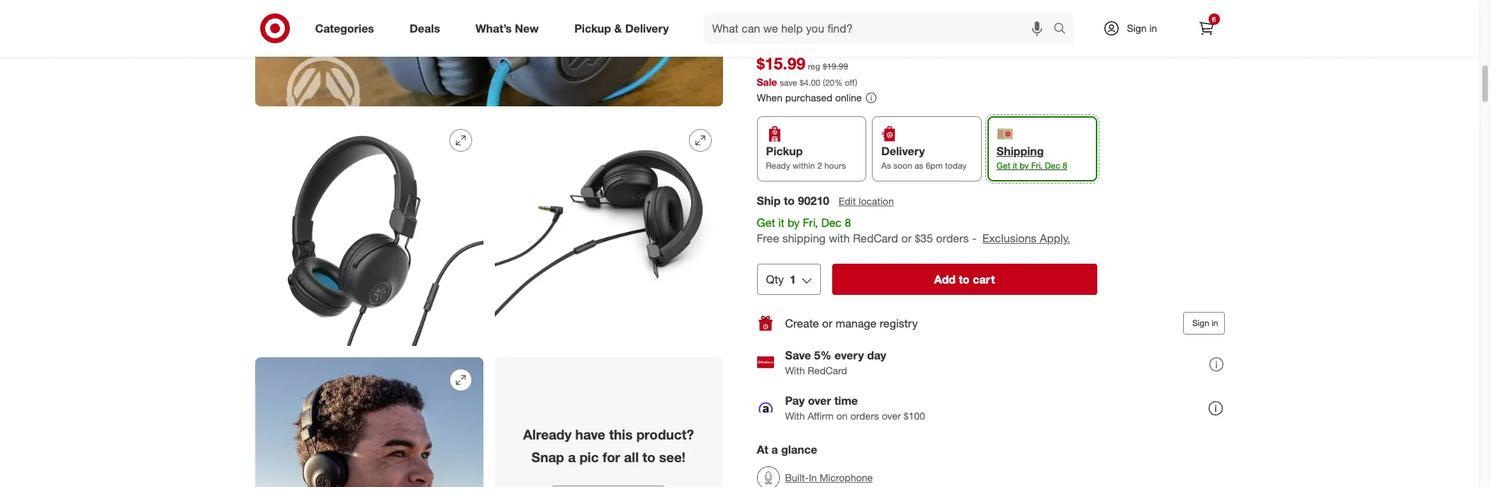 Task type: describe. For each thing, give the bounding box(es) containing it.
time
[[835, 393, 858, 408]]

edit
[[839, 195, 856, 207]]

pic
[[580, 449, 599, 465]]

at
[[757, 443, 769, 457]]

built-in microphone button
[[757, 463, 873, 487]]

orders inside pay over time with affirm on orders over $100
[[851, 410, 879, 422]]

create or manage registry
[[786, 316, 918, 330]]

0 horizontal spatial sign
[[1127, 22, 1147, 34]]

headphones
[[964, 11, 1061, 31]]

90210
[[798, 193, 830, 207]]

8 inside get it by fri, dec 8 free shipping with redcard or $35 orders - exclusions apply.
[[845, 215, 852, 229]]

dec inside get it by fri, dec 8 free shipping with redcard or $35 orders - exclusions apply.
[[822, 215, 842, 229]]

20
[[825, 77, 835, 88]]

ship
[[757, 193, 781, 207]]

to for 90210
[[784, 193, 795, 207]]

on
[[837, 410, 848, 422]]

0 vertical spatial sign in
[[1127, 22, 1158, 34]]

jlab studio wired on-ear headphones - black
[[757, 11, 1121, 31]]

add to cart
[[935, 272, 995, 287]]

by inside get it by fri, dec 8 free shipping with redcard or $35 orders - exclusions apply.
[[788, 215, 800, 229]]

sale
[[757, 76, 777, 88]]

2
[[818, 160, 822, 171]]

235 link
[[757, 34, 855, 51]]

manage
[[836, 316, 877, 330]]

)
[[855, 77, 858, 88]]

0 horizontal spatial delivery
[[625, 21, 669, 35]]

all
[[624, 449, 639, 465]]

add to cart button
[[833, 264, 1098, 295]]

0 vertical spatial in
[[1150, 22, 1158, 34]]

8 inside shipping get it by fri, dec 8
[[1063, 160, 1068, 171]]

0 horizontal spatial over
[[808, 393, 832, 408]]

wired
[[854, 11, 899, 31]]

what's new
[[476, 21, 539, 35]]

snap
[[532, 449, 565, 465]]

qty 1
[[766, 272, 796, 287]]

jlab studio wired on-ear headphones - black, 3 of 6 image
[[255, 118, 483, 346]]

redcard inside 'save 5% every day with redcard'
[[808, 364, 848, 376]]

off
[[845, 77, 855, 88]]

dec inside shipping get it by fri, dec 8
[[1045, 160, 1061, 171]]

exclusions apply. link
[[983, 231, 1071, 246]]

every
[[835, 348, 864, 362]]

$15.99 reg $19.99 sale save $ 4.00 ( 20 % off )
[[757, 53, 858, 88]]

pay over time with affirm on orders over $100
[[786, 393, 926, 422]]

sign inside "button"
[[1193, 318, 1210, 328]]

What can we help you find? suggestions appear below search field
[[704, 13, 1057, 44]]

categories link
[[303, 13, 392, 44]]

create
[[786, 316, 819, 330]]

$19.99
[[823, 61, 849, 71]]

delivery as soon as 6pm today
[[882, 144, 967, 171]]

to for cart
[[959, 272, 970, 287]]

add
[[935, 272, 956, 287]]

6
[[1213, 15, 1217, 23]]

get inside get it by fri, dec 8 free shipping with redcard or $35 orders - exclusions apply.
[[757, 215, 776, 229]]

pickup for &
[[575, 21, 611, 35]]

as
[[915, 160, 924, 171]]

already
[[523, 427, 572, 443]]

$
[[800, 77, 804, 88]]

apply.
[[1040, 231, 1071, 246]]

deals link
[[398, 13, 458, 44]]

by inside shipping get it by fri, dec 8
[[1020, 160, 1029, 171]]

built-
[[786, 472, 809, 484]]

save
[[786, 348, 812, 362]]

what's
[[476, 21, 512, 35]]

save
[[780, 77, 798, 88]]

get it by fri, dec 8 free shipping with redcard or $35 orders - exclusions apply.
[[757, 215, 1071, 246]]

registry
[[880, 316, 918, 330]]

at a glance
[[757, 443, 818, 457]]

fri, inside shipping get it by fri, dec 8
[[1032, 160, 1043, 171]]

1
[[790, 272, 796, 287]]

4.00
[[804, 77, 821, 88]]

day
[[868, 348, 887, 362]]

$15.99
[[757, 53, 806, 73]]

with inside 'save 5% every day with redcard'
[[786, 364, 805, 376]]

&
[[615, 21, 622, 35]]

0 horizontal spatial or
[[823, 316, 833, 330]]

235
[[824, 35, 840, 47]]



Task type: locate. For each thing, give the bounding box(es) containing it.
shipping
[[997, 144, 1044, 158]]

-
[[1066, 11, 1073, 31], [973, 231, 977, 246]]

$100
[[904, 410, 926, 422]]

pickup & delivery link
[[563, 13, 687, 44]]

or right create
[[823, 316, 833, 330]]

0 horizontal spatial in
[[1150, 22, 1158, 34]]

location
[[859, 195, 894, 207]]

0 vertical spatial fri,
[[1032, 160, 1043, 171]]

redcard right with
[[853, 231, 899, 246]]

ship to 90210
[[757, 193, 830, 207]]

categories
[[315, 21, 374, 35]]

1 vertical spatial pickup
[[766, 144, 803, 158]]

as
[[882, 160, 891, 171]]

orders inside get it by fri, dec 8 free shipping with redcard or $35 orders - exclusions apply.
[[937, 231, 969, 246]]

pickup inside pickup ready within 2 hours
[[766, 144, 803, 158]]

built-in microphone
[[786, 472, 873, 484]]

over left $100
[[882, 410, 901, 422]]

exclusions
[[983, 231, 1037, 246]]

to right add
[[959, 272, 970, 287]]

sign in
[[1127, 22, 1158, 34], [1193, 318, 1219, 328]]

1 vertical spatial sign in
[[1193, 318, 1219, 328]]

affirm
[[808, 410, 834, 422]]

with down pay
[[786, 410, 805, 422]]

sign in button
[[1184, 312, 1225, 335]]

0 vertical spatial or
[[902, 231, 912, 246]]

purchased
[[786, 91, 833, 103]]

within
[[793, 160, 815, 171]]

a left pic
[[568, 449, 576, 465]]

0 horizontal spatial it
[[779, 215, 785, 229]]

1 horizontal spatial orders
[[937, 231, 969, 246]]

0 vertical spatial sign
[[1127, 22, 1147, 34]]

edit location button
[[838, 193, 895, 209]]

microphone
[[820, 472, 873, 484]]

1 vertical spatial over
[[882, 410, 901, 422]]

have
[[576, 427, 606, 443]]

redcard down 5% on the bottom right of the page
[[808, 364, 848, 376]]

1 horizontal spatial sign
[[1193, 318, 1210, 328]]

0 vertical spatial pickup
[[575, 21, 611, 35]]

in
[[809, 472, 817, 484]]

1 vertical spatial fri,
[[803, 215, 818, 229]]

pickup & delivery
[[575, 21, 669, 35]]

pay
[[786, 393, 805, 408]]

1 vertical spatial 8
[[845, 215, 852, 229]]

0 vertical spatial by
[[1020, 160, 1029, 171]]

1 horizontal spatial pickup
[[766, 144, 803, 158]]

0 vertical spatial with
[[786, 364, 805, 376]]

it inside get it by fri, dec 8 free shipping with redcard or $35 orders - exclusions apply.
[[779, 215, 785, 229]]

over
[[808, 393, 832, 408], [882, 410, 901, 422]]

glance
[[782, 443, 818, 457]]

2 horizontal spatial to
[[959, 272, 970, 287]]

1 horizontal spatial over
[[882, 410, 901, 422]]

deals
[[410, 21, 440, 35]]

1 horizontal spatial sign in
[[1193, 318, 1219, 328]]

sign in link
[[1091, 13, 1180, 44]]

1 vertical spatial or
[[823, 316, 833, 330]]

today
[[946, 160, 967, 171]]

pickup up ready
[[766, 144, 803, 158]]

0 horizontal spatial to
[[643, 449, 656, 465]]

1 vertical spatial sign
[[1193, 318, 1210, 328]]

to right "all"
[[643, 449, 656, 465]]

0 horizontal spatial a
[[568, 449, 576, 465]]

to
[[784, 193, 795, 207], [959, 272, 970, 287], [643, 449, 656, 465]]

1 horizontal spatial redcard
[[853, 231, 899, 246]]

0 vertical spatial get
[[997, 160, 1011, 171]]

2 vertical spatial to
[[643, 449, 656, 465]]

with down save
[[786, 364, 805, 376]]

%
[[835, 77, 843, 88]]

it inside shipping get it by fri, dec 8
[[1013, 160, 1018, 171]]

a
[[772, 443, 778, 457], [568, 449, 576, 465]]

free
[[757, 231, 780, 246]]

by down "shipping"
[[1020, 160, 1029, 171]]

jlab studio wired on-ear headphones - black, 4 of 6 image
[[495, 118, 723, 346]]

what's new link
[[464, 13, 557, 44]]

fri, down "shipping"
[[1032, 160, 1043, 171]]

it down "shipping"
[[1013, 160, 1018, 171]]

jlab
[[757, 11, 795, 31]]

orders
[[937, 231, 969, 246], [851, 410, 879, 422]]

it up free
[[779, 215, 785, 229]]

by up shipping
[[788, 215, 800, 229]]

hours
[[825, 160, 846, 171]]

see!
[[659, 449, 686, 465]]

get up free
[[757, 215, 776, 229]]

redcard inside get it by fri, dec 8 free shipping with redcard or $35 orders - exclusions apply.
[[853, 231, 899, 246]]

1 horizontal spatial in
[[1212, 318, 1219, 328]]

pickup ready within 2 hours
[[766, 144, 846, 171]]

it
[[1013, 160, 1018, 171], [779, 215, 785, 229]]

- left black
[[1066, 11, 1073, 31]]

with
[[829, 231, 850, 246]]

- left the exclusions
[[973, 231, 977, 246]]

edit location
[[839, 195, 894, 207]]

reg
[[808, 61, 821, 71]]

soon
[[894, 160, 913, 171]]

save 5% every day with redcard
[[786, 348, 887, 376]]

or inside get it by fri, dec 8 free shipping with redcard or $35 orders - exclusions apply.
[[902, 231, 912, 246]]

1 vertical spatial it
[[779, 215, 785, 229]]

pickup left &
[[575, 21, 611, 35]]

1 vertical spatial orders
[[851, 410, 879, 422]]

jlab studio wired on-ear headphones - black, 2 of 6, play video image
[[255, 0, 723, 107]]

1 vertical spatial to
[[959, 272, 970, 287]]

to inside add to cart button
[[959, 272, 970, 287]]

or left $35
[[902, 231, 912, 246]]

0 horizontal spatial -
[[973, 231, 977, 246]]

0 vertical spatial -
[[1066, 11, 1073, 31]]

ear
[[933, 11, 959, 31]]

1 horizontal spatial dec
[[1045, 160, 1061, 171]]

1 with from the top
[[786, 364, 805, 376]]

0 vertical spatial orders
[[937, 231, 969, 246]]

1 horizontal spatial to
[[784, 193, 795, 207]]

(
[[823, 77, 825, 88]]

0 horizontal spatial by
[[788, 215, 800, 229]]

fri, up shipping
[[803, 215, 818, 229]]

orders right $35
[[937, 231, 969, 246]]

1 vertical spatial delivery
[[882, 144, 925, 158]]

1 horizontal spatial -
[[1066, 11, 1073, 31]]

0 vertical spatial 8
[[1063, 160, 1068, 171]]

1 vertical spatial redcard
[[808, 364, 848, 376]]

1 vertical spatial by
[[788, 215, 800, 229]]

to right ship
[[784, 193, 795, 207]]

1 horizontal spatial 8
[[1063, 160, 1068, 171]]

0 vertical spatial dec
[[1045, 160, 1061, 171]]

qty
[[766, 272, 784, 287]]

2 with from the top
[[786, 410, 805, 422]]

1 horizontal spatial it
[[1013, 160, 1018, 171]]

delivery right &
[[625, 21, 669, 35]]

1 horizontal spatial get
[[997, 160, 1011, 171]]

with inside pay over time with affirm on orders over $100
[[786, 410, 805, 422]]

product?
[[637, 427, 694, 443]]

pickup for ready
[[766, 144, 803, 158]]

0 horizontal spatial 8
[[845, 215, 852, 229]]

to inside the already have this product? snap a pic for all to see!
[[643, 449, 656, 465]]

6 link
[[1191, 13, 1222, 44]]

search button
[[1047, 13, 1081, 47]]

fri,
[[1032, 160, 1043, 171], [803, 215, 818, 229]]

6pm
[[926, 160, 943, 171]]

get down "shipping"
[[997, 160, 1011, 171]]

in
[[1150, 22, 1158, 34], [1212, 318, 1219, 328]]

0 horizontal spatial sign in
[[1127, 22, 1158, 34]]

over up affirm
[[808, 393, 832, 408]]

1 horizontal spatial fri,
[[1032, 160, 1043, 171]]

or
[[902, 231, 912, 246], [823, 316, 833, 330]]

0 horizontal spatial get
[[757, 215, 776, 229]]

get
[[997, 160, 1011, 171], [757, 215, 776, 229]]

search
[[1047, 22, 1081, 37]]

sign in inside "button"
[[1193, 318, 1219, 328]]

1 horizontal spatial delivery
[[882, 144, 925, 158]]

1 vertical spatial get
[[757, 215, 776, 229]]

with
[[786, 364, 805, 376], [786, 410, 805, 422]]

delivery up soon
[[882, 144, 925, 158]]

0 horizontal spatial pickup
[[575, 21, 611, 35]]

0 horizontal spatial fri,
[[803, 215, 818, 229]]

0 horizontal spatial dec
[[822, 215, 842, 229]]

1 vertical spatial dec
[[822, 215, 842, 229]]

black
[[1077, 11, 1121, 31]]

delivery
[[625, 21, 669, 35], [882, 144, 925, 158]]

orders right the on
[[851, 410, 879, 422]]

for
[[603, 449, 621, 465]]

fri, inside get it by fri, dec 8 free shipping with redcard or $35 orders - exclusions apply.
[[803, 215, 818, 229]]

on-
[[904, 11, 933, 31]]

a inside the already have this product? snap a pic for all to see!
[[568, 449, 576, 465]]

redcard
[[853, 231, 899, 246], [808, 364, 848, 376]]

online
[[836, 91, 862, 103]]

0 vertical spatial delivery
[[625, 21, 669, 35]]

cart
[[973, 272, 995, 287]]

0 horizontal spatial orders
[[851, 410, 879, 422]]

new
[[515, 21, 539, 35]]

1 vertical spatial in
[[1212, 318, 1219, 328]]

1 vertical spatial -
[[973, 231, 977, 246]]

0 vertical spatial it
[[1013, 160, 1018, 171]]

in inside "button"
[[1212, 318, 1219, 328]]

shipping
[[783, 231, 826, 246]]

$35
[[915, 231, 933, 246]]

a right at
[[772, 443, 778, 457]]

0 vertical spatial redcard
[[853, 231, 899, 246]]

when purchased online
[[757, 91, 862, 103]]

8
[[1063, 160, 1068, 171], [845, 215, 852, 229]]

0 vertical spatial to
[[784, 193, 795, 207]]

delivery inside delivery as soon as 6pm today
[[882, 144, 925, 158]]

0 horizontal spatial redcard
[[808, 364, 848, 376]]

0 vertical spatial over
[[808, 393, 832, 408]]

1 horizontal spatial a
[[772, 443, 778, 457]]

1 horizontal spatial or
[[902, 231, 912, 246]]

- inside get it by fri, dec 8 free shipping with redcard or $35 orders - exclusions apply.
[[973, 231, 977, 246]]

dec
[[1045, 160, 1061, 171], [822, 215, 842, 229]]

jlab studio wired on-ear headphones - black, 5 of 6 image
[[255, 358, 483, 487]]

get inside shipping get it by fri, dec 8
[[997, 160, 1011, 171]]

5%
[[815, 348, 832, 362]]

by
[[1020, 160, 1029, 171], [788, 215, 800, 229]]

already have this product? snap a pic for all to see!
[[523, 427, 694, 465]]

1 horizontal spatial by
[[1020, 160, 1029, 171]]

ready
[[766, 160, 791, 171]]

1 vertical spatial with
[[786, 410, 805, 422]]



Task type: vqa. For each thing, say whether or not it's contained in the screenshot.
Munchkin inside MUNCHKIN WHITE HOT SAFETY BATH DUCKY
no



